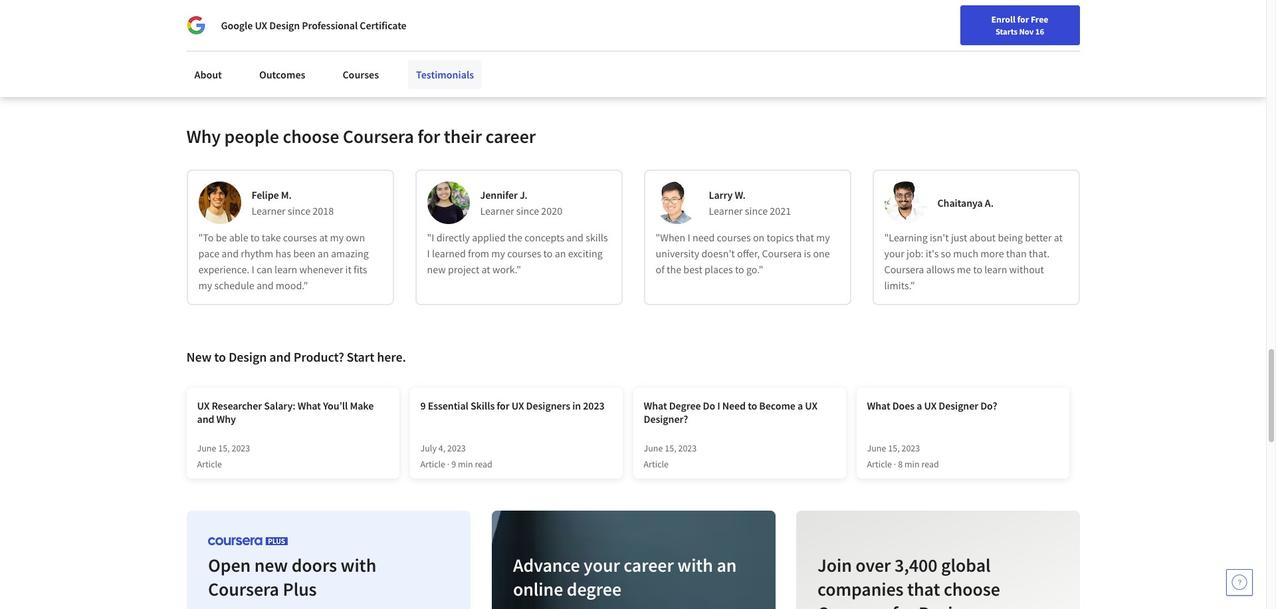 Task type: vqa. For each thing, say whether or not it's contained in the screenshot.
Content tabs tab list on the top
no



Task type: locate. For each thing, give the bounding box(es) containing it.
2 horizontal spatial at
[[1054, 231, 1063, 244]]

1 horizontal spatial read
[[922, 458, 939, 470]]

coursera up limits." on the right top of page
[[885, 263, 924, 276]]

1 a from the left
[[798, 399, 803, 412]]

15, inside the june 15, 2023 article · 8 min read
[[888, 442, 900, 454]]

what left you'll
[[298, 399, 321, 412]]

2 min from the left
[[905, 458, 920, 470]]

0 vertical spatial 9
[[421, 399, 426, 412]]

learner for felipe
[[252, 204, 286, 217]]

· for essential
[[447, 458, 450, 470]]

pour
[[419, 31, 446, 48]]

j.
[[520, 188, 528, 201]]

1 horizontal spatial new
[[427, 263, 446, 276]]

june 15, 2023 article · 8 min read
[[867, 442, 939, 470]]

2 learn from the left
[[985, 263, 1008, 276]]

0 vertical spatial your
[[917, 15, 934, 27]]

your down "learning
[[885, 247, 905, 260]]

read for skills
[[475, 458, 492, 470]]

to inside what degree do i need to become a ux designer?
[[748, 399, 757, 412]]

one
[[813, 247, 830, 260]]

1 article from the left
[[197, 458, 222, 470]]

0 horizontal spatial 15,
[[218, 442, 230, 454]]

0 horizontal spatial since
[[288, 204, 311, 217]]

2 what from the left
[[644, 399, 667, 412]]

june 15, 2023 article down designer? at the right bottom of the page
[[644, 442, 697, 470]]

· left 8
[[894, 458, 896, 470]]

ux left the researcher
[[197, 399, 210, 412]]

i
[[688, 231, 691, 244], [427, 247, 430, 260], [252, 263, 254, 276], [718, 399, 720, 412]]

0 horizontal spatial that
[[796, 231, 814, 244]]

3 learner from the left
[[709, 204, 743, 217]]

concevoir une expérience utilisateur pour le bien commun et se préparer à l'emploi link
[[211, 31, 678, 48]]

16
[[1036, 26, 1045, 37]]

take
[[262, 231, 281, 244]]

amazing
[[331, 247, 369, 260]]

since for j.
[[516, 204, 539, 217]]

2 horizontal spatial your
[[917, 15, 934, 27]]

2 horizontal spatial courses
[[717, 231, 751, 244]]

and inside ux researcher salary: what you'll make and why
[[197, 412, 214, 425]]

for up nov
[[1018, 13, 1029, 25]]

career right degree
[[623, 553, 673, 577]]

1 horizontal spatial an
[[555, 247, 566, 260]]

1 horizontal spatial june 15, 2023 article
[[644, 442, 697, 470]]

english
[[1011, 15, 1044, 28]]

an inside ""to be able to take courses at my own pace and rhythm has been an amazing experience. i can learn whenever it fits my schedule and mood.""
[[318, 247, 329, 260]]

commun
[[489, 31, 539, 48]]

i right do
[[718, 399, 720, 412]]

ux right google
[[255, 19, 267, 32]]

1 horizontal spatial that
[[907, 577, 940, 601]]

new left career
[[936, 15, 953, 27]]

read inside july 4, 2023 article · 9 min read
[[475, 458, 492, 470]]

courses
[[283, 231, 317, 244], [717, 231, 751, 244], [507, 247, 541, 260]]

0 horizontal spatial min
[[458, 458, 473, 470]]

2021
[[770, 204, 791, 217]]

with inside open new doors with coursera plus
[[340, 553, 376, 577]]

find your new career link
[[891, 13, 988, 30]]

to right need
[[748, 399, 757, 412]]

learn inside ""learning isn't just about being better at your job: it's so much more than that. coursera allows me to learn without limits.""
[[985, 263, 1008, 276]]

isn't
[[930, 231, 949, 244]]

1 horizontal spatial a
[[917, 399, 922, 412]]

0 horizontal spatial with
[[340, 553, 376, 577]]

2 horizontal spatial june
[[867, 442, 887, 454]]

0 vertical spatial new
[[427, 263, 446, 276]]

learner inside felipe m. learner since 2018
[[252, 204, 286, 217]]

1 vertical spatial career
[[623, 553, 673, 577]]

9 left essential
[[421, 399, 426, 412]]

1 horizontal spatial at
[[482, 263, 491, 276]]

new
[[427, 263, 446, 276], [254, 553, 288, 577]]

with inside advance your career with an online degree
[[677, 553, 713, 577]]

a right become
[[798, 399, 803, 412]]

to right me
[[973, 263, 983, 276]]

learner down felipe
[[252, 204, 286, 217]]

june for what does a ux designer do?
[[867, 442, 887, 454]]

coursera inside ""learning isn't just about being better at your job: it's so much more than that. coursera allows me to learn without limits.""
[[885, 263, 924, 276]]

starts
[[996, 26, 1018, 37]]

does
[[893, 399, 915, 412]]

you'll
[[323, 399, 348, 412]]

learner down jennifer
[[480, 204, 514, 217]]

coursera down topics
[[762, 247, 802, 260]]

article inside july 4, 2023 article · 9 min read
[[421, 458, 446, 470]]

learner for larry
[[709, 204, 743, 217]]

learner inside jennifer j. learner since 2020
[[480, 204, 514, 217]]

0 vertical spatial design
[[269, 19, 300, 32]]

june
[[197, 442, 216, 454], [644, 442, 663, 454], [867, 442, 887, 454]]

my up one
[[816, 231, 830, 244]]

what inside what degree do i need to become a ux designer?
[[644, 399, 667, 412]]

since inside jennifer j. learner since 2020
[[516, 204, 539, 217]]

2 since from the left
[[516, 204, 539, 217]]

2 read from the left
[[922, 458, 939, 470]]

9 down essential
[[452, 458, 456, 470]]

1 min from the left
[[458, 458, 473, 470]]

2 horizontal spatial 15,
[[888, 442, 900, 454]]

june for what degree do i need to become a ux designer?
[[644, 442, 663, 454]]

at right better
[[1054, 231, 1063, 244]]

what
[[298, 399, 321, 412], [644, 399, 667, 412], [867, 399, 891, 412]]

0 vertical spatial choose
[[283, 124, 339, 148]]

read for a
[[922, 458, 939, 470]]

1 vertical spatial design
[[229, 348, 267, 365]]

1 horizontal spatial 15,
[[665, 442, 677, 454]]

15, down the researcher
[[218, 442, 230, 454]]

why left people
[[186, 124, 221, 148]]

june for ux researcher salary: what you'll make and why
[[197, 442, 216, 454]]

1 horizontal spatial with
[[677, 553, 713, 577]]

1 june from the left
[[197, 442, 216, 454]]

with for doors
[[340, 553, 376, 577]]

1 vertical spatial the
[[667, 263, 682, 276]]

able
[[229, 231, 248, 244]]

new to design and product? start here.
[[186, 348, 406, 365]]

2023 down designer? at the right bottom of the page
[[678, 442, 697, 454]]

2023 inside july 4, 2023 article · 9 min read
[[447, 442, 466, 454]]

is
[[804, 247, 811, 260]]

why left salary:
[[216, 412, 236, 425]]

0 horizontal spatial the
[[508, 231, 523, 244]]

to up rhythm
[[251, 231, 260, 244]]

learn inside ""to be able to take courses at my own pace and rhythm has been an amazing experience. i can learn whenever it fits my schedule and mood.""
[[275, 263, 297, 276]]

schedule
[[214, 279, 254, 292]]

about
[[970, 231, 996, 244]]

2023 up 8
[[902, 442, 920, 454]]

0 horizontal spatial learn
[[275, 263, 297, 276]]

0 vertical spatial why
[[186, 124, 221, 148]]

your right find
[[917, 15, 934, 27]]

"to be able to take courses at my own pace and rhythm has been an amazing experience. i can learn whenever it fits my schedule and mood."
[[198, 231, 369, 292]]

coursera down the courses link
[[343, 124, 414, 148]]

an inside "i directly applied the concepts and skills i learned from my courses to an exciting new project at work."
[[555, 247, 566, 260]]

an inside advance your career with an online degree
[[716, 553, 736, 577]]

0 vertical spatial that
[[796, 231, 814, 244]]

0 horizontal spatial learner
[[252, 204, 286, 217]]

se
[[556, 31, 568, 48]]

coursera plus image
[[208, 537, 288, 545]]

chaitanya
[[938, 196, 983, 209]]

1 learn from the left
[[275, 263, 297, 276]]

0 horizontal spatial ·
[[447, 458, 450, 470]]

career
[[486, 124, 536, 148], [623, 553, 673, 577]]

coursera
[[343, 124, 414, 148], [762, 247, 802, 260], [885, 263, 924, 276], [208, 577, 279, 601], [818, 601, 889, 609]]

to up the researcher
[[214, 348, 226, 365]]

1 horizontal spatial courses
[[507, 247, 541, 260]]

1 vertical spatial 9
[[452, 458, 456, 470]]

since down 'w.'
[[745, 204, 768, 217]]

to down concepts on the left
[[544, 247, 553, 260]]

career right their on the top
[[486, 124, 536, 148]]

9
[[421, 399, 426, 412], [452, 458, 456, 470]]

since for w.
[[745, 204, 768, 217]]

learn down more
[[985, 263, 1008, 276]]

june inside the june 15, 2023 article · 8 min read
[[867, 442, 887, 454]]

design left professional
[[269, 19, 300, 32]]

felipe m. learner since 2018
[[252, 188, 334, 217]]

at
[[319, 231, 328, 244], [1054, 231, 1063, 244], [482, 263, 491, 276]]

i inside "i directly applied the concepts and skills i learned from my courses to an exciting new project at work."
[[427, 247, 430, 260]]

3 since from the left
[[745, 204, 768, 217]]

advance
[[513, 553, 580, 577]]

my up work."
[[492, 247, 505, 260]]

2023 right 4,
[[447, 442, 466, 454]]

1 · from the left
[[447, 458, 450, 470]]

min down skills
[[458, 458, 473, 470]]

at inside ""learning isn't just about being better at your job: it's so much more than that. coursera allows me to learn without limits.""
[[1054, 231, 1063, 244]]

courses up work."
[[507, 247, 541, 260]]

1 horizontal spatial learn
[[985, 263, 1008, 276]]

coursera inside "when i need courses on topics that my university doesn't offer, coursera is one of the best places to go."
[[762, 247, 802, 260]]

courses up offer,
[[717, 231, 751, 244]]

learn down 'has'
[[275, 263, 297, 276]]

courses up 'been'
[[283, 231, 317, 244]]

about link
[[186, 60, 230, 89]]

for
[[1018, 13, 1029, 25], [418, 124, 440, 148], [497, 399, 510, 412], [892, 601, 915, 609]]

choose right 3,400
[[944, 577, 1000, 601]]

new down "coursera plus" image
[[254, 553, 288, 577]]

2 learner from the left
[[480, 204, 514, 217]]

article down the researcher
[[197, 458, 222, 470]]

· inside july 4, 2023 article · 9 min read
[[447, 458, 450, 470]]

2 horizontal spatial learner
[[709, 204, 743, 217]]

1 learner from the left
[[252, 204, 286, 217]]

1 horizontal spatial career
[[623, 553, 673, 577]]

at down from
[[482, 263, 491, 276]]

at inside ""to be able to take courses at my own pace and rhythm has been an amazing experience. i can learn whenever it fits my schedule and mood.""
[[319, 231, 328, 244]]

design for to
[[229, 348, 267, 365]]

jennifer
[[480, 188, 518, 201]]

0 horizontal spatial career
[[486, 124, 536, 148]]

0 horizontal spatial design
[[229, 348, 267, 365]]

been
[[293, 247, 316, 260]]

15, up 8
[[888, 442, 900, 454]]

· down essential
[[447, 458, 450, 470]]

0 horizontal spatial at
[[319, 231, 328, 244]]

chaitanya a.
[[938, 196, 994, 209]]

choose right people
[[283, 124, 339, 148]]

make
[[350, 399, 374, 412]]

career inside advance your career with an online degree
[[623, 553, 673, 577]]

i left can
[[252, 263, 254, 276]]

1 horizontal spatial choose
[[944, 577, 1000, 601]]

pace
[[198, 247, 219, 260]]

companies
[[818, 577, 904, 601]]

1 horizontal spatial the
[[667, 263, 682, 276]]

read down skills
[[475, 458, 492, 470]]

i left need
[[688, 231, 691, 244]]

1 horizontal spatial since
[[516, 204, 539, 217]]

it's
[[926, 247, 939, 260]]

1 vertical spatial choose
[[944, 577, 1000, 601]]

2 · from the left
[[894, 458, 896, 470]]

own
[[346, 231, 365, 244]]

that up is
[[796, 231, 814, 244]]

1 horizontal spatial what
[[644, 399, 667, 412]]

2023 down the researcher
[[232, 442, 250, 454]]

that inside "when i need courses on topics that my university doesn't offer, coursera is one of the best places to go."
[[796, 231, 814, 244]]

1 since from the left
[[288, 204, 311, 217]]

what for what degree do i need to become a ux designer?
[[644, 399, 667, 412]]

3 what from the left
[[867, 399, 891, 412]]

m.
[[281, 188, 292, 201]]

4 article from the left
[[867, 458, 892, 470]]

1 horizontal spatial june
[[644, 442, 663, 454]]

since inside felipe m. learner since 2018
[[288, 204, 311, 217]]

at for better
[[1054, 231, 1063, 244]]

article inside the june 15, 2023 article · 8 min read
[[867, 458, 892, 470]]

1 15, from the left
[[218, 442, 230, 454]]

2 horizontal spatial what
[[867, 399, 891, 412]]

since down the j.
[[516, 204, 539, 217]]

1 vertical spatial why
[[216, 412, 236, 425]]

1 horizontal spatial your
[[885, 247, 905, 260]]

1 vertical spatial that
[[907, 577, 940, 601]]

1 with from the left
[[340, 553, 376, 577]]

new up the researcher
[[186, 348, 212, 365]]

read inside the june 15, 2023 article · 8 min read
[[922, 458, 939, 470]]

to inside "when i need courses on topics that my university doesn't offer, coursera is one of the best places to go."
[[735, 263, 744, 276]]

0 horizontal spatial june 15, 2023 article
[[197, 442, 250, 470]]

0 horizontal spatial new
[[186, 348, 212, 365]]

0 horizontal spatial an
[[318, 247, 329, 260]]

to
[[251, 231, 260, 244], [544, 247, 553, 260], [735, 263, 744, 276], [973, 263, 983, 276], [214, 348, 226, 365], [748, 399, 757, 412]]

1 horizontal spatial new
[[936, 15, 953, 27]]

more
[[981, 247, 1004, 260]]

design up the researcher
[[229, 348, 267, 365]]

ux right "does"
[[924, 399, 937, 412]]

coursera inside open new doors with coursera plus
[[208, 577, 279, 601]]

read
[[475, 458, 492, 470], [922, 458, 939, 470]]

best
[[684, 263, 703, 276]]

learner
[[252, 204, 286, 217], [480, 204, 514, 217], [709, 204, 743, 217]]

your right "advance"
[[583, 553, 620, 577]]

just
[[951, 231, 968, 244]]

google
[[221, 19, 253, 32]]

2 june 15, 2023 article from the left
[[644, 442, 697, 470]]

directly
[[437, 231, 470, 244]]

9 essential skills for ux designers in 2023
[[421, 399, 605, 412]]

a right "does"
[[917, 399, 922, 412]]

1 read from the left
[[475, 458, 492, 470]]

why inside ux researcher salary: what you'll make and why
[[216, 412, 236, 425]]

june 15, 2023 article down the researcher
[[197, 442, 250, 470]]

1 horizontal spatial 9
[[452, 458, 456, 470]]

july
[[421, 442, 437, 454]]

0 horizontal spatial read
[[475, 458, 492, 470]]

2 15, from the left
[[665, 442, 677, 454]]

ux right become
[[805, 399, 818, 412]]

article down july
[[421, 458, 446, 470]]

2 with from the left
[[677, 553, 713, 577]]

learn
[[275, 263, 297, 276], [985, 263, 1008, 276]]

min
[[458, 458, 473, 470], [905, 458, 920, 470]]

since inside larry w. learner since 2021
[[745, 204, 768, 217]]

university
[[656, 247, 700, 260]]

become
[[760, 399, 796, 412]]

min right 8
[[905, 458, 920, 470]]

3 june from the left
[[867, 442, 887, 454]]

start
[[347, 348, 375, 365]]

new down learned on the top left of the page
[[427, 263, 446, 276]]

0 vertical spatial the
[[508, 231, 523, 244]]

plus
[[283, 577, 317, 601]]

0 horizontal spatial what
[[298, 399, 321, 412]]

min inside the june 15, 2023 article · 8 min read
[[905, 458, 920, 470]]

for down 3,400
[[892, 601, 915, 609]]

article for what does a ux designer do?
[[867, 458, 892, 470]]

read right 8
[[922, 458, 939, 470]]

1 horizontal spatial ·
[[894, 458, 896, 470]]

global
[[941, 553, 991, 577]]

2 horizontal spatial since
[[745, 204, 768, 217]]

coursera down join
[[818, 601, 889, 609]]

article left 8
[[867, 458, 892, 470]]

learner for jennifer
[[480, 204, 514, 217]]

at down 2018
[[319, 231, 328, 244]]

0 vertical spatial career
[[486, 124, 536, 148]]

2 article from the left
[[421, 458, 446, 470]]

2 june from the left
[[644, 442, 663, 454]]

coursera down "coursera plus" image
[[208, 577, 279, 601]]

0 horizontal spatial new
[[254, 553, 288, 577]]

a.
[[985, 196, 994, 209]]

learned
[[432, 247, 466, 260]]

at for courses
[[319, 231, 328, 244]]

learner inside larry w. learner since 2021
[[709, 204, 743, 217]]

i inside "when i need courses on topics that my university doesn't offer, coursera is one of the best places to go."
[[688, 231, 691, 244]]

that left global
[[907, 577, 940, 601]]

2 vertical spatial your
[[583, 553, 620, 577]]

2 horizontal spatial an
[[716, 553, 736, 577]]

3 15, from the left
[[888, 442, 900, 454]]

2023 for what degree do i need to become a ux designer?
[[678, 442, 697, 454]]

· inside the june 15, 2023 article · 8 min read
[[894, 458, 896, 470]]

june 15, 2023 article
[[197, 442, 250, 470], [644, 442, 697, 470]]

15, down designer? at the right bottom of the page
[[665, 442, 677, 454]]

utilisateur
[[359, 31, 417, 48]]

0 horizontal spatial choose
[[283, 124, 339, 148]]

to inside ""to be able to take courses at my own pace and rhythm has been an amazing experience. i can learn whenever it fits my schedule and mood.""
[[251, 231, 260, 244]]

courses inside "when i need courses on topics that my university doesn't offer, coursera is one of the best places to go."
[[717, 231, 751, 244]]

min inside july 4, 2023 article · 9 min read
[[458, 458, 473, 470]]

new inside open new doors with coursera plus
[[254, 553, 288, 577]]

doesn't
[[702, 247, 735, 260]]

bien
[[462, 31, 487, 48]]

0 horizontal spatial june
[[197, 442, 216, 454]]

at inside "i directly applied the concepts and skills i learned from my courses to an exciting new project at work."
[[482, 263, 491, 276]]

1 vertical spatial your
[[885, 247, 905, 260]]

None search field
[[190, 8, 509, 35]]

larry w. learner since 2021
[[709, 188, 791, 217]]

ux researcher salary: what you'll make and why
[[197, 399, 374, 425]]

the right "of"
[[667, 263, 682, 276]]

design for ux
[[269, 19, 300, 32]]

0 horizontal spatial your
[[583, 553, 620, 577]]

places
[[705, 263, 733, 276]]

1 june 15, 2023 article from the left
[[197, 442, 250, 470]]

2023 inside the june 15, 2023 article · 8 min read
[[902, 442, 920, 454]]

3 article from the left
[[644, 458, 669, 470]]

article
[[197, 458, 222, 470], [421, 458, 446, 470], [644, 458, 669, 470], [867, 458, 892, 470]]

larry
[[709, 188, 733, 201]]

since down m. on the top of page
[[288, 204, 311, 217]]

a inside what degree do i need to become a ux designer?
[[798, 399, 803, 412]]

1 horizontal spatial learner
[[480, 204, 514, 217]]

0 vertical spatial new
[[936, 15, 953, 27]]

what left degree
[[644, 399, 667, 412]]

1 vertical spatial new
[[254, 553, 288, 577]]

0 horizontal spatial 9
[[421, 399, 426, 412]]

professional
[[302, 19, 358, 32]]

1 horizontal spatial design
[[269, 19, 300, 32]]

préparer
[[570, 31, 620, 48]]

i down "i
[[427, 247, 430, 260]]

the right applied
[[508, 231, 523, 244]]

0 horizontal spatial courses
[[283, 231, 317, 244]]

article down designer? at the right bottom of the page
[[644, 458, 669, 470]]

my inside "when i need courses on topics that my university doesn't offer, coursera is one of the best places to go."
[[816, 231, 830, 244]]

what left "does"
[[867, 399, 891, 412]]

open
[[208, 553, 250, 577]]

your inside advance your career with an online degree
[[583, 553, 620, 577]]

project
[[448, 263, 480, 276]]

1 horizontal spatial min
[[905, 458, 920, 470]]

to inside ""learning isn't just about being better at your job: it's so much more than that. coursera allows me to learn without limits.""
[[973, 263, 983, 276]]

advance your career with an online degree
[[513, 553, 736, 601]]

learner down larry
[[709, 204, 743, 217]]

0 horizontal spatial a
[[798, 399, 803, 412]]

1 what from the left
[[298, 399, 321, 412]]

to left go."
[[735, 263, 744, 276]]

to inside "i directly applied the concepts and skills i learned from my courses to an exciting new project at work."
[[544, 247, 553, 260]]



Task type: describe. For each thing, give the bounding box(es) containing it.
min for essential
[[458, 458, 473, 470]]

coursera inside join over 3,400 global companies that choose coursera for business
[[818, 601, 889, 609]]

2023 for what does a ux designer do?
[[902, 442, 920, 454]]

business
[[919, 601, 989, 609]]

on
[[753, 231, 765, 244]]

work."
[[493, 263, 521, 276]]

"when i need courses on topics that my university doesn't offer, coursera is one of the best places to go."
[[656, 231, 830, 276]]

being
[[998, 231, 1023, 244]]

enroll
[[992, 13, 1016, 25]]

my inside "i directly applied the concepts and skills i learned from my courses to an exciting new project at work."
[[492, 247, 505, 260]]

learn for more
[[985, 263, 1008, 276]]

rhythm
[[241, 247, 273, 260]]

i inside ""to be able to take courses at my own pace and rhythm has been an amazing experience. i can learn whenever it fits my schedule and mood.""
[[252, 263, 254, 276]]

whenever
[[299, 263, 343, 276]]

15, for does
[[888, 442, 900, 454]]

i inside what degree do i need to become a ux designer?
[[718, 399, 720, 412]]

concepts
[[525, 231, 565, 244]]

courses inside "i directly applied the concepts and skills i learned from my courses to an exciting new project at work."
[[507, 247, 541, 260]]

english button
[[988, 0, 1068, 43]]

free
[[1031, 13, 1049, 25]]

and inside "i directly applied the concepts and skills i learned from my courses to an exciting new project at work."
[[567, 231, 584, 244]]

what inside ux researcher salary: what you'll make and why
[[298, 399, 321, 412]]

product?
[[294, 348, 344, 365]]

for inside enroll for free starts nov 16
[[1018, 13, 1029, 25]]

article for 9 essential skills for ux designers in 2023
[[421, 458, 446, 470]]

article for what degree do i need to become a ux designer?
[[644, 458, 669, 470]]

your inside ""learning isn't just about being better at your job: it's so much more than that. coursera allows me to learn without limits.""
[[885, 247, 905, 260]]

in
[[573, 399, 581, 412]]

min for does
[[905, 458, 920, 470]]

allows
[[927, 263, 955, 276]]

degree
[[566, 577, 621, 601]]

designers
[[526, 399, 571, 412]]

find
[[898, 15, 915, 27]]

15, for researcher
[[218, 442, 230, 454]]

concevoir une expérience utilisateur pour le bien commun et se préparer à l'emploi
[[211, 31, 678, 48]]

for right skills
[[497, 399, 510, 412]]

about
[[194, 68, 222, 81]]

2023 right the in
[[583, 399, 605, 412]]

doors
[[291, 553, 337, 577]]

ux left designers
[[512, 399, 524, 412]]

need
[[723, 399, 746, 412]]

june 15, 2023 article for ux researcher salary: what you'll make and why
[[197, 442, 250, 470]]

experience.
[[198, 263, 250, 276]]

has
[[276, 247, 291, 260]]

your for advance your career with an online degree
[[583, 553, 620, 577]]

2 a from the left
[[917, 399, 922, 412]]

career
[[955, 15, 981, 27]]

"i directly applied the concepts and skills i learned from my courses to an exciting new project at work."
[[427, 231, 608, 276]]

topics
[[767, 231, 794, 244]]

their
[[444, 124, 482, 148]]

15, for degree
[[665, 442, 677, 454]]

new inside "i directly applied the concepts and skills i learned from my courses to an exciting new project at work."
[[427, 263, 446, 276]]

june 15, 2023 article for what degree do i need to become a ux designer?
[[644, 442, 697, 470]]

outcomes
[[259, 68, 305, 81]]

skills
[[471, 399, 495, 412]]

ux inside ux researcher salary: what you'll make and why
[[197, 399, 210, 412]]

enroll for free starts nov 16
[[992, 13, 1049, 37]]

it
[[345, 263, 352, 276]]

learn for has
[[275, 263, 297, 276]]

"learning
[[885, 231, 928, 244]]

"learning isn't just about being better at your job: it's so much more than that. coursera allows me to learn without limits."
[[885, 231, 1063, 292]]

with for career
[[677, 553, 713, 577]]

outcomes link
[[251, 60, 313, 89]]

9 inside july 4, 2023 article · 9 min read
[[452, 458, 456, 470]]

2020
[[541, 204, 563, 217]]

since for m.
[[288, 204, 311, 217]]

google ux design professional certificate
[[221, 19, 407, 32]]

join over 3,400 global companies that choose coursera for business
[[818, 553, 1000, 609]]

testimonials link
[[408, 60, 482, 89]]

people
[[224, 124, 279, 148]]

join
[[818, 553, 852, 577]]

"i
[[427, 231, 434, 244]]

· for does
[[894, 458, 896, 470]]

courses
[[343, 68, 379, 81]]

be
[[216, 231, 227, 244]]

of
[[656, 263, 665, 276]]

what for what does a ux designer do?
[[867, 399, 891, 412]]

for left their on the top
[[418, 124, 440, 148]]

choose inside join over 3,400 global companies that choose coursera for business
[[944, 577, 1000, 601]]

that.
[[1029, 247, 1050, 260]]

jennifer j. learner since 2020
[[480, 188, 563, 217]]

exciting
[[568, 247, 603, 260]]

courses inside ""to be able to take courses at my own pace and rhythm has been an amazing experience. i can learn whenever it fits my schedule and mood.""
[[283, 231, 317, 244]]

ux inside what degree do i need to become a ux designer?
[[805, 399, 818, 412]]

your for find your new career
[[917, 15, 934, 27]]

fits
[[354, 263, 367, 276]]

online
[[513, 577, 563, 601]]

go."
[[747, 263, 764, 276]]

the inside "when i need courses on topics that my university doesn't offer, coursera is one of the best places to go."
[[667, 263, 682, 276]]

courses link
[[335, 60, 387, 89]]

my down experience. on the top of page
[[198, 279, 212, 292]]

my left own
[[330, 231, 344, 244]]

concevoir
[[211, 31, 268, 48]]

article for ux researcher salary: what you'll make and why
[[197, 458, 222, 470]]

help center image
[[1232, 574, 1248, 590]]

than
[[1006, 247, 1027, 260]]

expérience
[[294, 31, 356, 48]]

1 vertical spatial new
[[186, 348, 212, 365]]

et
[[542, 31, 553, 48]]

2023 for ux researcher salary: what you'll make and why
[[232, 442, 250, 454]]

for inside join over 3,400 global companies that choose coursera for business
[[892, 601, 915, 609]]

that inside join over 3,400 global companies that choose coursera for business
[[907, 577, 940, 601]]

essential
[[428, 399, 469, 412]]

designer?
[[644, 412, 688, 425]]

3,400
[[895, 553, 938, 577]]

so
[[941, 247, 951, 260]]

l'emploi
[[632, 31, 678, 48]]

do
[[703, 399, 715, 412]]

job:
[[907, 247, 924, 260]]

can
[[257, 263, 273, 276]]

google image
[[186, 16, 205, 35]]

mood."
[[276, 279, 308, 292]]

without
[[1010, 263, 1044, 276]]

here.
[[377, 348, 406, 365]]

"to
[[198, 231, 214, 244]]

à
[[622, 31, 629, 48]]

2023 for 9 essential skills for ux designers in 2023
[[447, 442, 466, 454]]

une
[[270, 31, 292, 48]]

the inside "i directly applied the concepts and skills i learned from my courses to an exciting new project at work."
[[508, 231, 523, 244]]

what does a ux designer do?
[[867, 399, 998, 412]]



